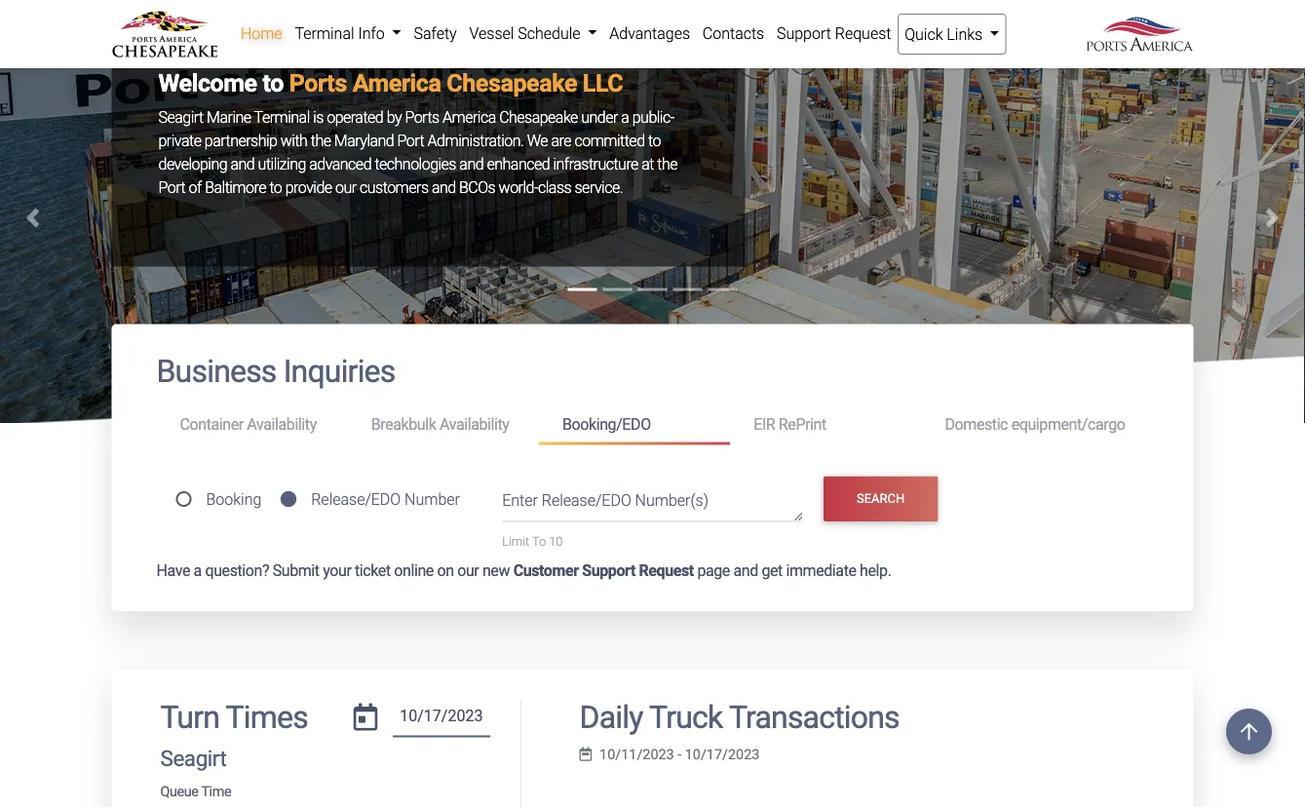 Task type: locate. For each thing, give the bounding box(es) containing it.
release/edo up ticket
[[311, 490, 401, 509]]

0 horizontal spatial port
[[158, 178, 185, 196]]

1 vertical spatial support
[[582, 561, 636, 580]]

terminal info
[[295, 24, 389, 42]]

to down public-
[[648, 131, 661, 150]]

0 horizontal spatial request
[[639, 561, 694, 580]]

provide
[[285, 178, 332, 196]]

to
[[263, 69, 284, 97], [648, 131, 661, 150], [270, 178, 282, 196]]

equipment/cargo
[[1012, 415, 1126, 434]]

1 horizontal spatial a
[[621, 108, 629, 126]]

request left quick on the top right
[[836, 24, 892, 42]]

terminal left info
[[295, 24, 355, 42]]

0 horizontal spatial the
[[311, 131, 331, 150]]

chesapeake down vessel schedule at the left top
[[447, 69, 577, 97]]

we
[[527, 131, 548, 150]]

1 horizontal spatial support
[[777, 24, 832, 42]]

support right customer
[[582, 561, 636, 580]]

chesapeake up we
[[499, 108, 578, 126]]

1 horizontal spatial request
[[836, 24, 892, 42]]

0 vertical spatial support
[[777, 24, 832, 42]]

committed
[[575, 131, 645, 150]]

1 vertical spatial seagirt
[[160, 746, 227, 772]]

release/edo up 10 on the left bottom
[[542, 491, 632, 510]]

1 horizontal spatial release/edo
[[542, 491, 632, 510]]

a right 'have'
[[194, 561, 202, 580]]

1 vertical spatial a
[[194, 561, 202, 580]]

administration.
[[428, 131, 524, 150]]

limit
[[502, 534, 530, 549]]

number(s)
[[635, 491, 709, 510]]

vessel schedule link
[[463, 14, 604, 53]]

get
[[762, 561, 783, 580]]

infrastructure
[[553, 155, 639, 173]]

america up administration.
[[443, 108, 496, 126]]

america up 'by'
[[353, 69, 441, 97]]

0 horizontal spatial our
[[335, 178, 357, 196]]

support request
[[777, 24, 892, 42]]

0 vertical spatial request
[[836, 24, 892, 42]]

welcome to ports america chesapeake llc
[[158, 69, 623, 97]]

safety link
[[408, 14, 463, 53]]

your
[[323, 561, 352, 580]]

ports right 'by'
[[405, 108, 439, 126]]

breakbulk availability link
[[348, 406, 539, 442]]

0 horizontal spatial support
[[582, 561, 636, 580]]

safety
[[414, 24, 457, 42]]

0 vertical spatial chesapeake
[[447, 69, 577, 97]]

release/edo
[[311, 490, 401, 509], [542, 491, 632, 510]]

seagirt inside seagirt marine terminal is operated by ports america chesapeake under a public- private partnership with the maryland port administration.                         we are committed to developing and utilizing advanced technologies and enhanced infrastructure at the port of baltimore to provide                         our customers and bcos world-class service.
[[158, 108, 204, 126]]

0 horizontal spatial a
[[194, 561, 202, 580]]

info
[[358, 24, 385, 42]]

seagirt up 'queue time' on the left bottom
[[160, 746, 227, 772]]

customers
[[360, 178, 429, 196]]

a right under at the top of the page
[[621, 108, 629, 126]]

availability down business inquiries
[[247, 415, 317, 434]]

2 availability from the left
[[440, 415, 510, 434]]

1 horizontal spatial ports
[[405, 108, 439, 126]]

vessel
[[470, 24, 514, 42]]

a inside main content
[[194, 561, 202, 580]]

reprint
[[779, 415, 827, 434]]

availability right breakbulk
[[440, 415, 510, 434]]

support right contacts
[[777, 24, 832, 42]]

port up technologies
[[397, 131, 424, 150]]

and left bcos
[[432, 178, 456, 196]]

quick
[[905, 25, 943, 43]]

0 horizontal spatial ports
[[289, 69, 347, 97]]

support
[[777, 24, 832, 42], [582, 561, 636, 580]]

request left page
[[639, 561, 694, 580]]

0 vertical spatial america
[[353, 69, 441, 97]]

domestic equipment/cargo link
[[922, 406, 1149, 442]]

port
[[397, 131, 424, 150], [158, 178, 185, 196]]

our right on
[[458, 561, 479, 580]]

1 vertical spatial to
[[648, 131, 661, 150]]

seagirt inside main content
[[160, 746, 227, 772]]

business
[[157, 353, 277, 390]]

ports america chesapeake image
[[0, 0, 1306, 509]]

1 vertical spatial request
[[639, 561, 694, 580]]

0 vertical spatial ports
[[289, 69, 347, 97]]

terminal info link
[[289, 14, 408, 53]]

1 horizontal spatial america
[[443, 108, 496, 126]]

llc
[[583, 69, 623, 97]]

seagirt
[[158, 108, 204, 126], [160, 746, 227, 772]]

0 vertical spatial a
[[621, 108, 629, 126]]

home
[[241, 24, 282, 42]]

ports up the is
[[289, 69, 347, 97]]

1 vertical spatial our
[[458, 561, 479, 580]]

0 vertical spatial our
[[335, 178, 357, 196]]

submit
[[273, 561, 320, 580]]

eir
[[754, 415, 776, 434]]

search
[[857, 492, 905, 506]]

america
[[353, 69, 441, 97], [443, 108, 496, 126]]

links
[[947, 25, 983, 43]]

welcome
[[158, 69, 257, 97]]

go to top image
[[1227, 709, 1273, 755]]

the down the is
[[311, 131, 331, 150]]

calendar week image
[[580, 748, 592, 762]]

vessel schedule
[[470, 24, 585, 42]]

1 vertical spatial america
[[443, 108, 496, 126]]

ports
[[289, 69, 347, 97], [405, 108, 439, 126]]

the right at
[[658, 155, 678, 173]]

ports inside seagirt marine terminal is operated by ports america chesapeake under a public- private partnership with the maryland port administration.                         we are committed to developing and utilizing advanced technologies and enhanced infrastructure at the port of baltimore to provide                         our customers and bcos world-class service.
[[405, 108, 439, 126]]

main content
[[97, 324, 1209, 808]]

seagirt for seagirt
[[160, 746, 227, 772]]

on
[[437, 561, 454, 580]]

and down administration.
[[460, 155, 484, 173]]

1 vertical spatial terminal
[[254, 108, 310, 126]]

None text field
[[393, 699, 490, 738]]

Enter Release/EDO Number(s) text field
[[502, 489, 803, 522]]

none text field inside main content
[[393, 699, 490, 738]]

booking/edo
[[563, 415, 651, 434]]

with
[[281, 131, 308, 150]]

1 horizontal spatial the
[[658, 155, 678, 173]]

question?
[[205, 561, 269, 580]]

1 vertical spatial port
[[158, 178, 185, 196]]

1 vertical spatial chesapeake
[[499, 108, 578, 126]]

1 horizontal spatial availability
[[440, 415, 510, 434]]

1 horizontal spatial our
[[458, 561, 479, 580]]

inquiries
[[283, 353, 395, 390]]

enter
[[502, 491, 538, 510]]

to down home link
[[263, 69, 284, 97]]

terminal
[[295, 24, 355, 42], [254, 108, 310, 126]]

1 vertical spatial the
[[658, 155, 678, 173]]

seagirt marine terminal is operated by ports america chesapeake under a public- private partnership with the maryland port administration.                         we are committed to developing and utilizing advanced technologies and enhanced infrastructure at the port of baltimore to provide                         our customers and bcos world-class service.
[[158, 108, 678, 196]]

0 vertical spatial seagirt
[[158, 108, 204, 126]]

advanced
[[309, 155, 372, 173]]

1 horizontal spatial port
[[397, 131, 424, 150]]

port left the of in the left top of the page
[[158, 178, 185, 196]]

1 vertical spatial ports
[[405, 108, 439, 126]]

terminal up with
[[254, 108, 310, 126]]

and inside main content
[[734, 561, 759, 580]]

to down the utilizing
[[270, 178, 282, 196]]

0 horizontal spatial availability
[[247, 415, 317, 434]]

and left get
[[734, 561, 759, 580]]

world-
[[499, 178, 538, 196]]

enhanced
[[487, 155, 550, 173]]

and
[[231, 155, 255, 173], [460, 155, 484, 173], [432, 178, 456, 196], [734, 561, 759, 580]]

1 availability from the left
[[247, 415, 317, 434]]

queue time
[[160, 784, 231, 800]]

our down advanced
[[335, 178, 357, 196]]

and down partnership
[[231, 155, 255, 173]]

0 vertical spatial to
[[263, 69, 284, 97]]

chesapeake
[[447, 69, 577, 97], [499, 108, 578, 126]]

seagirt up "private"
[[158, 108, 204, 126]]

are
[[551, 131, 572, 150]]

eir reprint
[[754, 415, 827, 434]]



Task type: vqa. For each thing, say whether or not it's contained in the screenshot.
Container Availability's 'Availability'
yes



Task type: describe. For each thing, give the bounding box(es) containing it.
page
[[698, 561, 730, 580]]

domestic
[[945, 415, 1008, 434]]

utilizing
[[258, 155, 306, 173]]

partnership
[[205, 131, 277, 150]]

new
[[483, 561, 510, 580]]

container availability
[[180, 415, 317, 434]]

0 vertical spatial the
[[311, 131, 331, 150]]

turn times
[[160, 699, 308, 736]]

contacts
[[703, 24, 765, 42]]

support request link
[[771, 14, 898, 53]]

baltimore
[[205, 178, 266, 196]]

10
[[549, 534, 563, 549]]

container
[[180, 415, 244, 434]]

2 vertical spatial to
[[270, 178, 282, 196]]

10/11/2023
[[600, 747, 675, 763]]

eir reprint link
[[731, 406, 922, 442]]

0 vertical spatial terminal
[[295, 24, 355, 42]]

quick links
[[905, 25, 987, 43]]

daily truck transactions
[[580, 699, 900, 736]]

availability for breakbulk availability
[[440, 415, 510, 434]]

number
[[405, 490, 460, 509]]

calendar day image
[[354, 703, 378, 731]]

business inquiries
[[157, 353, 395, 390]]

availability for container availability
[[247, 415, 317, 434]]

daily
[[580, 699, 643, 736]]

0 vertical spatial port
[[397, 131, 424, 150]]

time
[[201, 784, 231, 800]]

private
[[158, 131, 201, 150]]

a inside seagirt marine terminal is operated by ports america chesapeake under a public- private partnership with the maryland port administration.                         we are committed to developing and utilizing advanced technologies and enhanced infrastructure at the port of baltimore to provide                         our customers and bcos world-class service.
[[621, 108, 629, 126]]

domestic equipment/cargo
[[945, 415, 1126, 434]]

limit to 10
[[502, 534, 563, 549]]

contacts link
[[697, 14, 771, 53]]

0 horizontal spatial release/edo
[[311, 490, 401, 509]]

under
[[581, 108, 618, 126]]

10/17/2023
[[685, 747, 760, 763]]

breakbulk
[[371, 415, 436, 434]]

to
[[532, 534, 546, 549]]

have a question? submit your ticket online on our new customer support request page and get immediate help.
[[157, 561, 892, 580]]

customer support request link
[[514, 561, 694, 580]]

immediate
[[786, 561, 857, 580]]

maryland
[[334, 131, 394, 150]]

technologies
[[375, 155, 456, 173]]

advantages
[[610, 24, 690, 42]]

search button
[[824, 476, 939, 522]]

truck
[[650, 699, 723, 736]]

public-
[[633, 108, 675, 126]]

queue
[[160, 784, 198, 800]]

-
[[678, 747, 682, 763]]

times
[[226, 699, 308, 736]]

container availability link
[[157, 406, 348, 442]]

operated
[[327, 108, 383, 126]]

0 horizontal spatial america
[[353, 69, 441, 97]]

booking/edo link
[[539, 406, 731, 445]]

terminal inside seagirt marine terminal is operated by ports america chesapeake under a public- private partnership with the maryland port administration.                         we are committed to developing and utilizing advanced technologies and enhanced infrastructure at the port of baltimore to provide                         our customers and bcos world-class service.
[[254, 108, 310, 126]]

transactions
[[729, 699, 900, 736]]

at
[[642, 155, 654, 173]]

online
[[394, 561, 434, 580]]

seagirt for seagirt marine terminal is operated by ports america chesapeake under a public- private partnership with the maryland port administration.                         we are committed to developing and utilizing advanced technologies and enhanced infrastructure at the port of baltimore to provide                         our customers and bcos world-class service.
[[158, 108, 204, 126]]

of
[[189, 178, 202, 196]]

service.
[[575, 178, 623, 196]]

main content containing business inquiries
[[97, 324, 1209, 808]]

america inside seagirt marine terminal is operated by ports america chesapeake under a public- private partnership with the maryland port administration.                         we are committed to developing and utilizing advanced technologies and enhanced infrastructure at the port of baltimore to provide                         our customers and bcos world-class service.
[[443, 108, 496, 126]]

turn
[[160, 699, 219, 736]]

by
[[387, 108, 402, 126]]

advantages link
[[604, 14, 697, 53]]

ticket
[[355, 561, 391, 580]]

help.
[[860, 561, 892, 580]]

home link
[[235, 14, 289, 53]]

quick links link
[[898, 14, 1007, 55]]

enter release/edo number(s)
[[502, 491, 709, 510]]

request inside main content
[[639, 561, 694, 580]]

chesapeake inside seagirt marine terminal is operated by ports america chesapeake under a public- private partnership with the maryland port administration.                         we are committed to developing and utilizing advanced technologies and enhanced infrastructure at the port of baltimore to provide                         our customers and bcos world-class service.
[[499, 108, 578, 126]]

our inside seagirt marine terminal is operated by ports america chesapeake under a public- private partnership with the maryland port administration.                         we are committed to developing and utilizing advanced technologies and enhanced infrastructure at the port of baltimore to provide                         our customers and bcos world-class service.
[[335, 178, 357, 196]]

marine
[[207, 108, 251, 126]]

schedule
[[518, 24, 581, 42]]

support inside main content
[[582, 561, 636, 580]]

developing
[[158, 155, 227, 173]]

is
[[313, 108, 324, 126]]

class
[[538, 178, 572, 196]]

our inside main content
[[458, 561, 479, 580]]

10/11/2023 - 10/17/2023
[[600, 747, 760, 763]]

customer
[[514, 561, 579, 580]]

have
[[157, 561, 190, 580]]

breakbulk availability
[[371, 415, 510, 434]]



